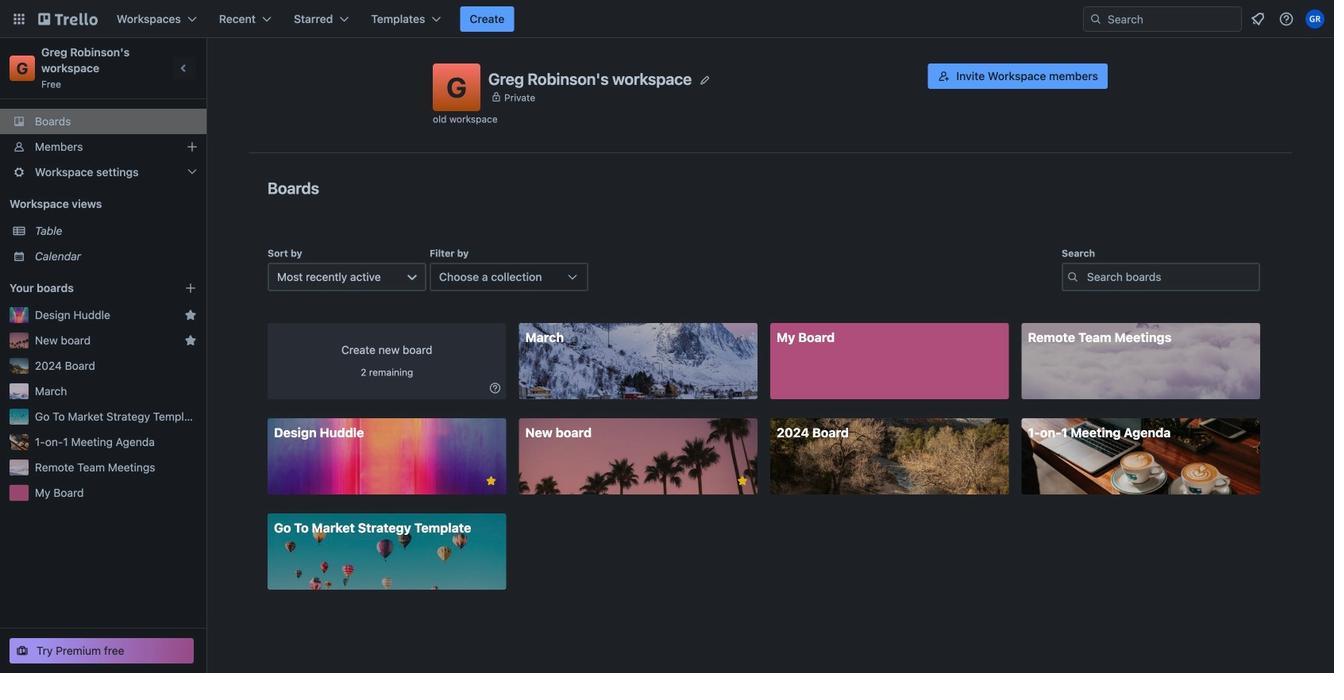 Task type: locate. For each thing, give the bounding box(es) containing it.
open information menu image
[[1279, 11, 1295, 27]]

search image
[[1090, 13, 1103, 25]]

workspace navigation collapse icon image
[[173, 57, 195, 79]]

0 horizontal spatial click to unstar this board. it will be removed from your starred list. image
[[484, 474, 499, 489]]

1 click to unstar this board. it will be removed from your starred list. image from the left
[[484, 474, 499, 489]]

0 notifications image
[[1249, 10, 1268, 29]]

sm image
[[487, 381, 503, 396]]

starred icon image
[[184, 309, 197, 322], [184, 334, 197, 347]]

greg robinson (gregrobinson96) image
[[1306, 10, 1325, 29]]

1 horizontal spatial click to unstar this board. it will be removed from your starred list. image
[[736, 474, 750, 489]]

0 vertical spatial starred icon image
[[184, 309, 197, 322]]

1 vertical spatial starred icon image
[[184, 334, 197, 347]]

click to unstar this board. it will be removed from your starred list. image
[[484, 474, 499, 489], [736, 474, 750, 489]]



Task type: describe. For each thing, give the bounding box(es) containing it.
Search boards text field
[[1062, 263, 1261, 292]]

2 starred icon image from the top
[[184, 334, 197, 347]]

back to home image
[[38, 6, 98, 32]]

1 starred icon image from the top
[[184, 309, 197, 322]]

2 click to unstar this board. it will be removed from your starred list. image from the left
[[736, 474, 750, 489]]

Search field
[[1103, 8, 1242, 30]]

add board image
[[184, 282, 197, 295]]

primary element
[[0, 0, 1335, 38]]

your boards with 8 items element
[[10, 279, 160, 298]]



Task type: vqa. For each thing, say whether or not it's contained in the screenshot.
the Starred Icon to the bottom
yes



